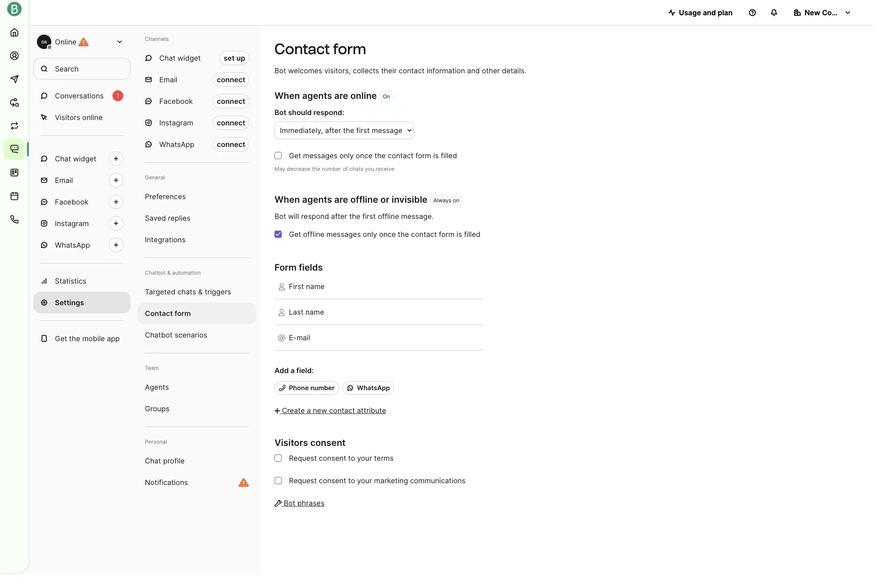 Task type: describe. For each thing, give the bounding box(es) containing it.
whatsapp inside button
[[357, 384, 390, 392]]

bot welcomes visitors, collects their contact information and other details.
[[275, 66, 527, 75]]

app
[[107, 334, 120, 343]]

automation
[[172, 270, 201, 276]]

targeted chats & triggers link
[[138, 281, 257, 303]]

plan
[[718, 8, 733, 17]]

bot for bot welcomes visitors, collects their contact information and other details.
[[275, 66, 286, 75]]

get offline messages only once the contact form is filled
[[289, 230, 481, 239]]

will
[[288, 212, 299, 221]]

0 vertical spatial number
[[322, 166, 341, 172]]

the up receive on the top left of the page
[[375, 151, 386, 160]]

bot should respond:
[[275, 108, 344, 117]]

0 horizontal spatial filled
[[441, 151, 457, 160]]

gr
[[41, 39, 47, 44]]

last
[[289, 308, 303, 317]]

first name button
[[275, 274, 483, 299]]

form
[[275, 263, 297, 273]]

groups
[[145, 405, 169, 414]]

mobile
[[82, 334, 105, 343]]

and inside usage and plan button
[[703, 8, 716, 17]]

marketing
[[374, 477, 408, 486]]

create a new contact attribute
[[282, 407, 386, 416]]

integrations
[[145, 235, 186, 244]]

triggers
[[205, 288, 231, 297]]

collects
[[353, 66, 379, 75]]

to for marketing
[[348, 477, 355, 486]]

are for offline
[[334, 195, 348, 205]]

facebook link
[[33, 191, 131, 213]]

connect for email
[[217, 75, 245, 84]]

new
[[805, 8, 820, 17]]

information
[[427, 66, 465, 75]]

request for request consent to your terms
[[289, 454, 317, 463]]

message.
[[401, 212, 434, 221]]

1 vertical spatial only
[[363, 230, 377, 239]]

request consent to your terms
[[289, 454, 394, 463]]

1 vertical spatial is
[[457, 230, 462, 239]]

0 vertical spatial chat
[[159, 54, 175, 63]]

email link
[[33, 170, 131, 191]]

conversations
[[55, 91, 104, 100]]

1 vertical spatial widget
[[73, 154, 96, 163]]

scenarios
[[175, 331, 207, 340]]

fields
[[299, 263, 323, 273]]

0 vertical spatial whatsapp
[[159, 140, 194, 149]]

statistics
[[55, 277, 86, 286]]

notifications
[[145, 478, 188, 487]]

whatsapp link
[[33, 234, 131, 256]]

0 vertical spatial messages
[[303, 151, 338, 160]]

saved replies
[[145, 214, 190, 223]]

a for create
[[307, 407, 311, 416]]

notifications link
[[138, 472, 257, 494]]

contact down message.
[[411, 230, 437, 239]]

agents
[[145, 383, 169, 392]]

chatbot for chatbot scenarios
[[145, 331, 173, 340]]

name for first name
[[306, 282, 325, 291]]

are for online
[[334, 90, 348, 101]]

preferences
[[145, 192, 186, 201]]

bot for bot should respond:
[[275, 108, 286, 117]]

general
[[145, 174, 165, 181]]

0 vertical spatial only
[[340, 151, 354, 160]]

:
[[312, 367, 314, 376]]

communications
[[410, 477, 466, 486]]

1
[[117, 92, 119, 99]]

whatsapp inside "link"
[[55, 241, 90, 250]]

get the mobile app
[[55, 334, 120, 343]]

create a new contact attribute link
[[275, 407, 386, 416]]

saved replies link
[[138, 207, 257, 229]]

e-
[[289, 334, 297, 343]]

connect for facebook
[[217, 97, 245, 106]]

0 horizontal spatial once
[[356, 151, 373, 160]]

phone
[[289, 384, 309, 392]]

targeted
[[145, 288, 175, 297]]

targeted chats & triggers
[[145, 288, 231, 297]]

bot will respond after the first offline message.
[[275, 212, 434, 221]]

1 vertical spatial chats
[[177, 288, 196, 297]]

2 vertical spatial offline
[[303, 230, 324, 239]]

1 vertical spatial offline
[[378, 212, 399, 221]]

other
[[482, 66, 500, 75]]

visitors consent
[[275, 438, 346, 449]]

the left first at the left of page
[[349, 212, 360, 221]]

consent for visitors consent
[[310, 438, 346, 449]]

mail
[[297, 334, 310, 343]]

on
[[383, 93, 390, 100]]

new company button
[[787, 4, 859, 22]]

after
[[331, 212, 347, 221]]

number inside button
[[310, 384, 335, 392]]

usage and plan
[[679, 8, 733, 17]]

contact right new at the left of page
[[329, 407, 355, 416]]

1 horizontal spatial &
[[198, 288, 203, 297]]

respond:
[[313, 108, 344, 117]]

field
[[296, 367, 312, 376]]

settings link
[[33, 292, 131, 314]]

always on
[[433, 197, 459, 204]]

chatbot & automation
[[145, 270, 201, 276]]

channels
[[145, 36, 169, 42]]

chat profile link
[[138, 451, 257, 472]]

0 vertical spatial chat widget
[[159, 54, 201, 63]]

instagram link
[[33, 213, 131, 234]]

should
[[288, 108, 312, 117]]

integrations link
[[138, 229, 257, 251]]

0 vertical spatial facebook
[[159, 97, 193, 106]]

get messages only once the contact form is filled
[[289, 151, 457, 160]]

1 horizontal spatial email
[[159, 75, 177, 84]]

when agents are offline or invisible
[[275, 195, 428, 205]]

settings
[[55, 298, 84, 307]]

consent for request consent to your marketing communications
[[319, 477, 346, 486]]

phone number
[[289, 384, 335, 392]]

their
[[381, 66, 397, 75]]

groups link
[[138, 398, 257, 420]]

email inside email 'link'
[[55, 176, 73, 185]]

create
[[282, 407, 305, 416]]

visitors for visitors online
[[55, 113, 80, 122]]

1 vertical spatial chat widget
[[55, 154, 96, 163]]

0 horizontal spatial and
[[467, 66, 480, 75]]

profile
[[163, 457, 185, 466]]

whatsapp button
[[343, 382, 394, 395]]

receive
[[376, 166, 394, 172]]



Task type: vqa. For each thing, say whether or not it's contained in the screenshot.
instagram "IMAGE"
no



Task type: locate. For each thing, give the bounding box(es) containing it.
1 are from the top
[[334, 90, 348, 101]]

1 vertical spatial to
[[348, 477, 355, 486]]

0 horizontal spatial is
[[433, 151, 439, 160]]

and
[[703, 8, 716, 17], [467, 66, 480, 75]]

consent down the visitors consent
[[319, 454, 346, 463]]

bot left should
[[275, 108, 286, 117]]

email down channels
[[159, 75, 177, 84]]

chatbot inside chatbot scenarios link
[[145, 331, 173, 340]]

1 vertical spatial get
[[289, 230, 301, 239]]

when for when agents are online
[[275, 90, 300, 101]]

1 horizontal spatial online
[[350, 90, 377, 101]]

and left 'plan'
[[703, 8, 716, 17]]

1 vertical spatial visitors
[[275, 438, 308, 449]]

1 vertical spatial chatbot
[[145, 331, 173, 340]]

2 chatbot from the top
[[145, 331, 173, 340]]

0 vertical spatial online
[[350, 90, 377, 101]]

1 horizontal spatial contact
[[275, 41, 330, 58]]

1 agents from the top
[[302, 90, 332, 101]]

of
[[343, 166, 348, 172]]

when for when agents are offline or invisible
[[275, 195, 300, 205]]

offline down or
[[378, 212, 399, 221]]

1 vertical spatial consent
[[319, 454, 346, 463]]

first
[[362, 212, 376, 221]]

replies
[[168, 214, 190, 223]]

chat down channels
[[159, 54, 175, 63]]

phrases
[[297, 499, 324, 508]]

set up
[[224, 54, 245, 63]]

first name
[[289, 282, 325, 291]]

1 vertical spatial whatsapp
[[55, 241, 90, 250]]

0 vertical spatial are
[[334, 90, 348, 101]]

statistics link
[[33, 270, 131, 292]]

2 vertical spatial chat
[[145, 457, 161, 466]]

0 horizontal spatial contact form
[[145, 309, 191, 318]]

saved
[[145, 214, 166, 223]]

widget left set
[[178, 54, 201, 63]]

filled
[[441, 151, 457, 160], [464, 230, 481, 239]]

0 vertical spatial your
[[357, 454, 372, 463]]

bot left welcomes
[[275, 66, 286, 75]]

0 horizontal spatial chats
[[177, 288, 196, 297]]

chatbot scenarios
[[145, 331, 207, 340]]

connect for instagram
[[217, 118, 245, 127]]

search
[[55, 64, 79, 73]]

contact right their
[[399, 66, 425, 75]]

0 vertical spatial to
[[348, 454, 355, 463]]

connect for whatsapp
[[217, 140, 245, 149]]

bot for bot will respond after the first offline message.
[[275, 212, 286, 221]]

email down chat widget link
[[55, 176, 73, 185]]

company
[[822, 8, 855, 17]]

bot left will
[[275, 212, 286, 221]]

1 vertical spatial are
[[334, 195, 348, 205]]

1 horizontal spatial and
[[703, 8, 716, 17]]

preferences link
[[138, 186, 257, 207]]

chat widget up email 'link'
[[55, 154, 96, 163]]

bot phrases
[[284, 499, 324, 508]]

0 vertical spatial chatbot
[[145, 270, 166, 276]]

whatsapp up attribute
[[357, 384, 390, 392]]

your
[[357, 454, 372, 463], [357, 477, 372, 486]]

once
[[356, 151, 373, 160], [379, 230, 396, 239]]

the right decrease
[[312, 166, 320, 172]]

request
[[289, 454, 317, 463], [289, 477, 317, 486]]

1 vertical spatial a
[[307, 407, 311, 416]]

to
[[348, 454, 355, 463], [348, 477, 355, 486]]

chats down automation
[[177, 288, 196, 297]]

1 chatbot from the top
[[145, 270, 166, 276]]

number down : on the left bottom
[[310, 384, 335, 392]]

name right first
[[306, 282, 325, 291]]

your left terms
[[357, 454, 372, 463]]

get for get the mobile app
[[55, 334, 67, 343]]

0 vertical spatial request
[[289, 454, 317, 463]]

1 vertical spatial messages
[[326, 230, 361, 239]]

0 vertical spatial is
[[433, 151, 439, 160]]

to for terms
[[348, 454, 355, 463]]

1 your from the top
[[357, 454, 372, 463]]

team
[[145, 365, 159, 372]]

widget up email 'link'
[[73, 154, 96, 163]]

a left new at the left of page
[[307, 407, 311, 416]]

0 horizontal spatial whatsapp
[[55, 241, 90, 250]]

attribute
[[357, 407, 386, 416]]

0 horizontal spatial email
[[55, 176, 73, 185]]

online down conversations
[[82, 113, 103, 122]]

and left other
[[467, 66, 480, 75]]

0 vertical spatial consent
[[310, 438, 346, 449]]

chatbot
[[145, 270, 166, 276], [145, 331, 173, 340]]

4 connect from the top
[[217, 140, 245, 149]]

add
[[275, 367, 289, 376]]

is
[[433, 151, 439, 160], [457, 230, 462, 239]]

1 horizontal spatial once
[[379, 230, 396, 239]]

phone number button
[[275, 382, 339, 395]]

widget
[[178, 54, 201, 63], [73, 154, 96, 163]]

2 vertical spatial whatsapp
[[357, 384, 390, 392]]

2 horizontal spatial whatsapp
[[357, 384, 390, 392]]

1 horizontal spatial chat widget
[[159, 54, 201, 63]]

messages up may decrease the number of chats you receive
[[303, 151, 338, 160]]

0 vertical spatial &
[[167, 270, 171, 276]]

contact form
[[275, 41, 366, 58], [145, 309, 191, 318]]

consent up request consent to your terms
[[310, 438, 346, 449]]

contact up welcomes
[[275, 41, 330, 58]]

1 horizontal spatial contact form
[[275, 41, 366, 58]]

0 vertical spatial get
[[289, 151, 301, 160]]

on
[[453, 197, 459, 204]]

visitors down conversations
[[55, 113, 80, 122]]

a for add
[[290, 367, 295, 376]]

online
[[55, 37, 76, 46]]

1 to from the top
[[348, 454, 355, 463]]

first
[[289, 282, 304, 291]]

consent down request consent to your terms
[[319, 477, 346, 486]]

1 horizontal spatial a
[[307, 407, 311, 416]]

search link
[[33, 58, 131, 80]]

only
[[340, 151, 354, 160], [363, 230, 377, 239]]

0 vertical spatial when
[[275, 90, 300, 101]]

1 horizontal spatial filled
[[464, 230, 481, 239]]

bot for bot phrases
[[284, 499, 295, 508]]

2 to from the top
[[348, 477, 355, 486]]

1 vertical spatial email
[[55, 176, 73, 185]]

1 vertical spatial filled
[[464, 230, 481, 239]]

contact down targeted on the bottom
[[145, 309, 173, 318]]

your for marketing
[[357, 477, 372, 486]]

0 horizontal spatial facebook
[[55, 198, 88, 207]]

whatsapp down instagram link
[[55, 241, 90, 250]]

2 connect from the top
[[217, 97, 245, 106]]

decrease
[[287, 166, 310, 172]]

0 horizontal spatial widget
[[73, 154, 96, 163]]

1 vertical spatial contact form
[[145, 309, 191, 318]]

0 horizontal spatial visitors
[[55, 113, 80, 122]]

online
[[350, 90, 377, 101], [82, 113, 103, 122]]

agents link
[[138, 377, 257, 398]]

name right last
[[305, 308, 324, 317]]

2 your from the top
[[357, 477, 372, 486]]

2 vertical spatial get
[[55, 334, 67, 343]]

0 vertical spatial chats
[[349, 166, 363, 172]]

only up of
[[340, 151, 354, 160]]

0 horizontal spatial chat widget
[[55, 154, 96, 163]]

bot phrases button
[[275, 498, 324, 509]]

1 horizontal spatial whatsapp
[[159, 140, 194, 149]]

0 horizontal spatial instagram
[[55, 219, 89, 228]]

invisible
[[392, 195, 428, 205]]

contact form up welcomes
[[275, 41, 366, 58]]

agents for offline
[[302, 195, 332, 205]]

get inside "get the mobile app" link
[[55, 334, 67, 343]]

0 vertical spatial email
[[159, 75, 177, 84]]

0 vertical spatial filled
[[441, 151, 457, 160]]

number
[[322, 166, 341, 172], [310, 384, 335, 392]]

offline up first at the left of page
[[350, 195, 378, 205]]

1 vertical spatial when
[[275, 195, 300, 205]]

visitors for visitors consent
[[275, 438, 308, 449]]

1 vertical spatial &
[[198, 288, 203, 297]]

visitors online
[[55, 113, 103, 122]]

personal
[[145, 439, 167, 446]]

your for terms
[[357, 454, 372, 463]]

number left of
[[322, 166, 341, 172]]

1 vertical spatial agents
[[302, 195, 332, 205]]

the down message.
[[398, 230, 409, 239]]

2 agents from the top
[[302, 195, 332, 205]]

contact
[[275, 41, 330, 58], [145, 309, 173, 318]]

once up you at top
[[356, 151, 373, 160]]

always
[[433, 197, 451, 204]]

1 vertical spatial once
[[379, 230, 396, 239]]

bot inside button
[[284, 499, 295, 508]]

online left on
[[350, 90, 377, 101]]

1 horizontal spatial chats
[[349, 166, 363, 172]]

1 vertical spatial contact
[[145, 309, 173, 318]]

up
[[236, 54, 245, 63]]

1 horizontal spatial instagram
[[159, 118, 193, 127]]

1 connect from the top
[[217, 75, 245, 84]]

when
[[275, 90, 300, 101], [275, 195, 300, 205]]

to down request consent to your terms
[[348, 477, 355, 486]]

agents
[[302, 90, 332, 101], [302, 195, 332, 205]]

0 horizontal spatial &
[[167, 270, 171, 276]]

0 vertical spatial name
[[306, 282, 325, 291]]

0 vertical spatial offline
[[350, 195, 378, 205]]

0 vertical spatial and
[[703, 8, 716, 17]]

contact up receive on the top left of the page
[[388, 151, 414, 160]]

only down first at the left of page
[[363, 230, 377, 239]]

chatbot up targeted on the bottom
[[145, 270, 166, 276]]

your left marketing
[[357, 477, 372, 486]]

welcomes
[[288, 66, 322, 75]]

0 horizontal spatial contact
[[145, 309, 173, 318]]

chat widget
[[159, 54, 201, 63], [55, 154, 96, 163]]

chatbot left scenarios
[[145, 331, 173, 340]]

visitors down create
[[275, 438, 308, 449]]

1 vertical spatial request
[[289, 477, 317, 486]]

chatbot for chatbot & automation
[[145, 270, 166, 276]]

0 vertical spatial contact form
[[275, 41, 366, 58]]

get up decrease
[[289, 151, 301, 160]]

to left terms
[[348, 454, 355, 463]]

1 when from the top
[[275, 90, 300, 101]]

chat widget down channels
[[159, 54, 201, 63]]

chat widget link
[[33, 148, 131, 170]]

last name
[[289, 308, 324, 317]]

may
[[275, 166, 285, 172]]

when agents are online
[[275, 90, 377, 101]]

& left automation
[[167, 270, 171, 276]]

a right add
[[290, 367, 295, 376]]

1 vertical spatial instagram
[[55, 219, 89, 228]]

1 horizontal spatial widget
[[178, 54, 201, 63]]

0 vertical spatial widget
[[178, 54, 201, 63]]

1 horizontal spatial visitors
[[275, 438, 308, 449]]

0 vertical spatial contact
[[275, 41, 330, 58]]

chats right of
[[349, 166, 363, 172]]

agents up respond
[[302, 195, 332, 205]]

1 vertical spatial facebook
[[55, 198, 88, 207]]

agents up bot should respond: in the top left of the page
[[302, 90, 332, 101]]

form fields
[[275, 263, 323, 273]]

usage and plan button
[[661, 4, 740, 22]]

visitors online link
[[33, 107, 131, 128]]

0 horizontal spatial online
[[82, 113, 103, 122]]

chat up email 'link'
[[55, 154, 71, 163]]

last name button
[[275, 300, 483, 325]]

whatsapp up general
[[159, 140, 194, 149]]

1 vertical spatial online
[[82, 113, 103, 122]]

respond
[[301, 212, 329, 221]]

when up will
[[275, 195, 300, 205]]

get left mobile
[[55, 334, 67, 343]]

request up bot phrases
[[289, 477, 317, 486]]

request for request consent to your marketing communications
[[289, 477, 317, 486]]

1 vertical spatial number
[[310, 384, 335, 392]]

0 vertical spatial a
[[290, 367, 295, 376]]

name for last name
[[305, 308, 324, 317]]

set
[[224, 54, 235, 63]]

messages down after
[[326, 230, 361, 239]]

get for get offline messages only once the contact form is filled
[[289, 230, 301, 239]]

1 vertical spatial chat
[[55, 154, 71, 163]]

consent for request consent to your terms
[[319, 454, 346, 463]]

request down the visitors consent
[[289, 454, 317, 463]]

bot left phrases
[[284, 499, 295, 508]]

3 connect from the top
[[217, 118, 245, 127]]

the left mobile
[[69, 334, 80, 343]]

contact form down targeted on the bottom
[[145, 309, 191, 318]]

contact
[[399, 66, 425, 75], [388, 151, 414, 160], [411, 230, 437, 239], [329, 407, 355, 416]]

0 vertical spatial agents
[[302, 90, 332, 101]]

contact form link
[[138, 303, 257, 324]]

chats
[[349, 166, 363, 172], [177, 288, 196, 297]]

or
[[380, 195, 389, 205]]

& left triggers
[[198, 288, 203, 297]]

agents for online
[[302, 90, 332, 101]]

0 vertical spatial visitors
[[55, 113, 80, 122]]

2 are from the top
[[334, 195, 348, 205]]

&
[[167, 270, 171, 276], [198, 288, 203, 297]]

1 vertical spatial and
[[467, 66, 480, 75]]

once down or
[[379, 230, 396, 239]]

get for get messages only once the contact form is filled
[[289, 151, 301, 160]]

new
[[313, 407, 327, 416]]

get down will
[[289, 230, 301, 239]]

are up after
[[334, 195, 348, 205]]

1 vertical spatial name
[[305, 308, 324, 317]]

0 vertical spatial once
[[356, 151, 373, 160]]

0 horizontal spatial a
[[290, 367, 295, 376]]

0 horizontal spatial only
[[340, 151, 354, 160]]

1 request from the top
[[289, 454, 317, 463]]

when up should
[[275, 90, 300, 101]]

e-mail
[[289, 334, 310, 343]]

offline down respond
[[303, 230, 324, 239]]

chat down personal
[[145, 457, 161, 466]]

1 vertical spatial your
[[357, 477, 372, 486]]

visitors,
[[324, 66, 351, 75]]

are up respond:
[[334, 90, 348, 101]]

1 horizontal spatial facebook
[[159, 97, 193, 106]]

consent
[[310, 438, 346, 449], [319, 454, 346, 463], [319, 477, 346, 486]]

2 request from the top
[[289, 477, 317, 486]]

2 when from the top
[[275, 195, 300, 205]]

0 vertical spatial instagram
[[159, 118, 193, 127]]

request consent to your marketing communications
[[289, 477, 466, 486]]



